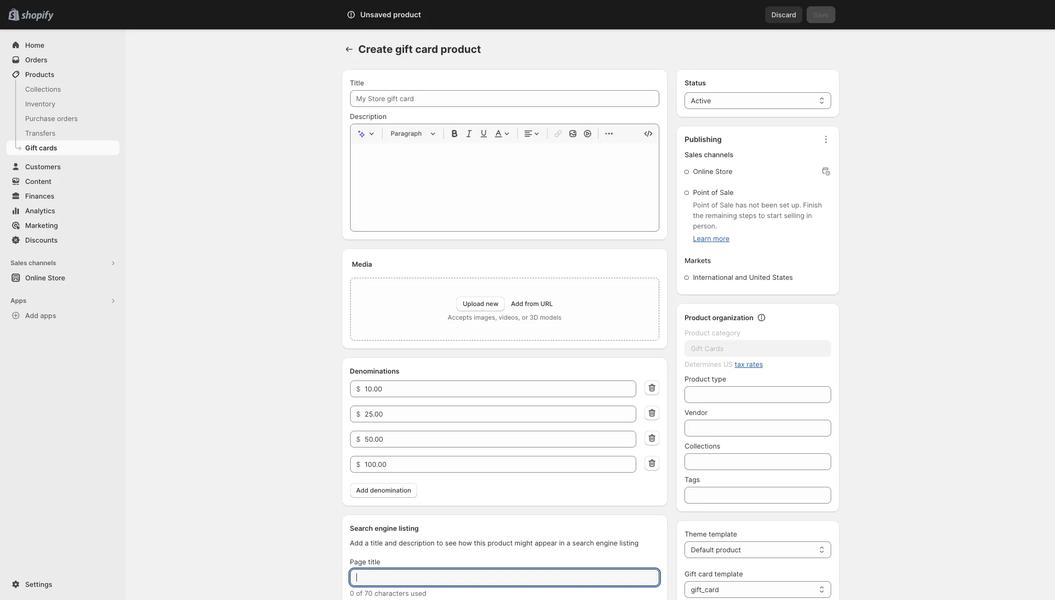 Task type: describe. For each thing, give the bounding box(es) containing it.
learn
[[694, 234, 712, 243]]

paragraph
[[391, 130, 422, 137]]

customers link
[[6, 159, 120, 174]]

appear
[[535, 539, 558, 548]]

purchase orders
[[25, 114, 78, 123]]

Vendor text field
[[685, 420, 832, 437]]

content link
[[6, 174, 120, 189]]

0 vertical spatial online store
[[694, 167, 733, 176]]

sales channels inside button
[[10, 259, 56, 267]]

1 horizontal spatial online
[[694, 167, 714, 176]]

rates
[[747, 360, 764, 369]]

online store link
[[6, 271, 120, 285]]

point for point of sale has not been set up. finish the remaining steps to start selling in person. learn more
[[694, 201, 710, 209]]

2 a from the left
[[567, 539, 571, 548]]

sale for point of sale
[[720, 188, 734, 197]]

videos,
[[499, 314, 520, 322]]

search for search engine listing
[[350, 525, 373, 533]]

$ for 1st $ text field from the bottom
[[356, 435, 361, 444]]

paragraph button
[[387, 127, 439, 140]]

1 vertical spatial and
[[385, 539, 397, 548]]

add from url button
[[511, 300, 553, 308]]

0 of 70 characters used
[[350, 590, 427, 598]]

Page title text field
[[350, 570, 660, 586]]

0 vertical spatial template
[[709, 530, 738, 539]]

add for add a title and description to see how this product might appear in a search engine listing
[[350, 539, 363, 548]]

settings link
[[6, 578, 120, 592]]

add for add from url
[[511, 300, 524, 308]]

3d
[[530, 314, 539, 322]]

new
[[486, 300, 499, 308]]

this
[[474, 539, 486, 548]]

or
[[522, 314, 528, 322]]

gift for gift cards
[[25, 144, 37, 152]]

Title text field
[[350, 90, 660, 107]]

product for product category
[[685, 329, 710, 337]]

0 vertical spatial title
[[371, 539, 383, 548]]

home link
[[6, 38, 120, 52]]

1 a from the left
[[365, 539, 369, 548]]

orders link
[[6, 52, 120, 67]]

1 horizontal spatial engine
[[596, 539, 618, 548]]

theme template
[[685, 530, 738, 539]]

person.
[[694, 222, 718, 230]]

product organization
[[685, 314, 754, 322]]

organization
[[713, 314, 754, 322]]

of for point of sale has not been set up. finish the remaining steps to start selling in person. learn more
[[712, 201, 718, 209]]

add a title and description to see how this product might appear in a search engine listing
[[350, 539, 639, 548]]

to inside point of sale has not been set up. finish the remaining steps to start selling in person. learn more
[[759, 211, 766, 220]]

determines us tax rates
[[685, 360, 764, 369]]

product type
[[685, 375, 727, 383]]

accepts images, videos, or 3d models
[[448, 314, 562, 322]]

search
[[573, 539, 595, 548]]

of for 0 of 70 characters used
[[356, 590, 363, 598]]

product for product organization
[[685, 314, 711, 322]]

determines
[[685, 360, 722, 369]]

in inside point of sale has not been set up. finish the remaining steps to start selling in person. learn more
[[807, 211, 813, 220]]

purchase orders link
[[6, 111, 120, 126]]

customers
[[25, 163, 61, 171]]

Product type text field
[[685, 387, 832, 403]]

online inside button
[[25, 274, 46, 282]]

70
[[365, 590, 373, 598]]

finish
[[804, 201, 823, 209]]

finances
[[25, 192, 54, 200]]

orders
[[25, 56, 47, 64]]

transfers
[[25, 129, 55, 137]]

point of sale
[[694, 188, 734, 197]]

unsaved product
[[361, 10, 421, 19]]

us
[[724, 360, 733, 369]]

denominations
[[350, 367, 400, 376]]

$ for first $ text field from the top of the page
[[356, 385, 361, 393]]

2 $ text field from the top
[[365, 431, 637, 448]]

1 vertical spatial title
[[368, 558, 381, 567]]

settings
[[25, 581, 52, 589]]

0 horizontal spatial in
[[560, 539, 565, 548]]

default
[[691, 546, 715, 554]]

1 horizontal spatial and
[[736, 273, 748, 282]]

online store button
[[0, 271, 126, 285]]

apps button
[[6, 294, 120, 308]]

description
[[399, 539, 435, 548]]

home
[[25, 41, 44, 49]]

1 horizontal spatial sales
[[685, 151, 703, 159]]

add apps
[[25, 312, 56, 320]]

international
[[694, 273, 734, 282]]

gift for gift card template
[[685, 570, 697, 579]]

up.
[[792, 201, 802, 209]]

purchase
[[25, 114, 55, 123]]

status
[[685, 79, 707, 87]]

save button
[[807, 6, 836, 23]]

markets
[[685, 257, 712, 265]]

vendor
[[685, 409, 708, 417]]

1 $ text field from the top
[[365, 381, 637, 398]]

media
[[352, 260, 372, 269]]

might
[[515, 539, 533, 548]]

tax
[[735, 360, 745, 369]]

product for product type
[[685, 375, 710, 383]]

save
[[814, 10, 830, 19]]

title
[[350, 79, 364, 87]]

marketing link
[[6, 218, 120, 233]]

gift
[[396, 43, 413, 56]]

1 vertical spatial listing
[[620, 539, 639, 548]]

unsaved
[[361, 10, 392, 19]]

$ for 1st $ text box from the top of the page
[[356, 410, 361, 419]]

set
[[780, 201, 790, 209]]

0 vertical spatial collections
[[25, 85, 61, 93]]

selling
[[785, 211, 805, 220]]

0
[[350, 590, 354, 598]]

remaining
[[706, 211, 738, 220]]

$ for 1st $ text box from the bottom of the page
[[356, 461, 361, 469]]

been
[[762, 201, 778, 209]]

not
[[749, 201, 760, 209]]

international and united states
[[694, 273, 794, 282]]

1 horizontal spatial sales channels
[[685, 151, 734, 159]]

upload new button
[[457, 297, 505, 312]]



Task type: vqa. For each thing, say whether or not it's contained in the screenshot.
"might"
yes



Task type: locate. For each thing, give the bounding box(es) containing it.
inventory
[[25, 100, 55, 108]]

0 vertical spatial $ text field
[[365, 406, 637, 423]]

1 vertical spatial engine
[[596, 539, 618, 548]]

united
[[750, 273, 771, 282]]

collections up inventory
[[25, 85, 61, 93]]

template
[[709, 530, 738, 539], [715, 570, 744, 579]]

2 $ from the top
[[356, 410, 361, 419]]

1 horizontal spatial in
[[807, 211, 813, 220]]

channels inside button
[[29, 259, 56, 267]]

card right gift in the top left of the page
[[416, 43, 439, 56]]

1 vertical spatial sale
[[720, 201, 734, 209]]

1 horizontal spatial collections
[[685, 442, 721, 451]]

1 vertical spatial card
[[699, 570, 713, 579]]

0 vertical spatial sales channels
[[685, 151, 734, 159]]

$ text field
[[365, 381, 637, 398], [365, 431, 637, 448]]

0 vertical spatial store
[[716, 167, 733, 176]]

0 horizontal spatial channels
[[29, 259, 56, 267]]

states
[[773, 273, 794, 282]]

2 product from the top
[[685, 329, 710, 337]]

0 vertical spatial engine
[[375, 525, 397, 533]]

1 vertical spatial online
[[25, 274, 46, 282]]

a left search
[[567, 539, 571, 548]]

0 horizontal spatial collections
[[25, 85, 61, 93]]

search
[[393, 10, 416, 19], [350, 525, 373, 533]]

gift left cards at left top
[[25, 144, 37, 152]]

products link
[[6, 67, 120, 82]]

add from url
[[511, 300, 553, 308]]

channels down discounts
[[29, 259, 56, 267]]

gift
[[25, 144, 37, 152], [685, 570, 697, 579]]

search engine listing
[[350, 525, 419, 533]]

1 horizontal spatial listing
[[620, 539, 639, 548]]

0 vertical spatial and
[[736, 273, 748, 282]]

1 horizontal spatial online store
[[694, 167, 733, 176]]

steps
[[740, 211, 757, 220]]

theme
[[685, 530, 707, 539]]

models
[[540, 314, 562, 322]]

Collections text field
[[685, 454, 832, 471]]

1 vertical spatial product
[[685, 329, 710, 337]]

collections link
[[6, 82, 120, 97]]

online store
[[694, 167, 733, 176], [25, 274, 65, 282]]

gift card template
[[685, 570, 744, 579]]

url
[[541, 300, 553, 308]]

add up page
[[350, 539, 363, 548]]

search up page
[[350, 525, 373, 533]]

sales channels down discounts
[[10, 259, 56, 267]]

shopify image
[[21, 11, 54, 21]]

store inside button
[[48, 274, 65, 282]]

online store up point of sale
[[694, 167, 733, 176]]

engine right search
[[596, 539, 618, 548]]

online up point of sale
[[694, 167, 714, 176]]

0 horizontal spatial store
[[48, 274, 65, 282]]

1 horizontal spatial store
[[716, 167, 733, 176]]

1 horizontal spatial a
[[567, 539, 571, 548]]

online up apps
[[25, 274, 46, 282]]

orders
[[57, 114, 78, 123]]

listing right search
[[620, 539, 639, 548]]

0 vertical spatial listing
[[399, 525, 419, 533]]

sales channels
[[685, 151, 734, 159], [10, 259, 56, 267]]

0 vertical spatial point
[[694, 188, 710, 197]]

0 horizontal spatial gift
[[25, 144, 37, 152]]

1 vertical spatial store
[[48, 274, 65, 282]]

description
[[350, 112, 387, 121]]

apps
[[40, 312, 56, 320]]

2 $ text field from the top
[[365, 456, 637, 473]]

0 vertical spatial card
[[416, 43, 439, 56]]

add left apps
[[25, 312, 38, 320]]

product up product category
[[685, 314, 711, 322]]

0 horizontal spatial online store
[[25, 274, 65, 282]]

to left see
[[437, 539, 444, 548]]

0 vertical spatial gift
[[25, 144, 37, 152]]

characters
[[375, 590, 409, 598]]

listing
[[399, 525, 419, 533], [620, 539, 639, 548]]

tax rates link
[[735, 360, 764, 369]]

0 horizontal spatial engine
[[375, 525, 397, 533]]

1 vertical spatial point
[[694, 201, 710, 209]]

0 vertical spatial $ text field
[[365, 381, 637, 398]]

point
[[694, 188, 710, 197], [694, 201, 710, 209]]

sales
[[685, 151, 703, 159], [10, 259, 27, 267]]

online store inside button
[[25, 274, 65, 282]]

1 vertical spatial $ text field
[[365, 456, 637, 473]]

of for point of sale
[[712, 188, 718, 197]]

default product
[[691, 546, 742, 554]]

has
[[736, 201, 748, 209]]

0 vertical spatial channels
[[705, 151, 734, 159]]

a up page title
[[365, 539, 369, 548]]

add for add apps
[[25, 312, 38, 320]]

4 $ from the top
[[356, 461, 361, 469]]

a
[[365, 539, 369, 548], [567, 539, 571, 548]]

template up default product
[[709, 530, 738, 539]]

1 vertical spatial channels
[[29, 259, 56, 267]]

discard button
[[766, 6, 803, 23]]

of inside point of sale has not been set up. finish the remaining steps to start selling in person. learn more
[[712, 201, 718, 209]]

0 vertical spatial product
[[685, 314, 711, 322]]

store up point of sale
[[716, 167, 733, 176]]

2 vertical spatial product
[[685, 375, 710, 383]]

content
[[25, 177, 51, 186]]

create gift card product
[[359, 43, 481, 56]]

from
[[525, 300, 539, 308]]

Product category text field
[[685, 340, 832, 357]]

gift cards link
[[6, 141, 120, 155]]

to left start
[[759, 211, 766, 220]]

cards
[[39, 144, 57, 152]]

marketing
[[25, 221, 58, 230]]

channels down publishing
[[705, 151, 734, 159]]

3 product from the top
[[685, 375, 710, 383]]

1 vertical spatial template
[[715, 570, 744, 579]]

0 vertical spatial of
[[712, 188, 718, 197]]

1 vertical spatial collections
[[685, 442, 721, 451]]

1 product from the top
[[685, 314, 711, 322]]

0 vertical spatial online
[[694, 167, 714, 176]]

0 vertical spatial to
[[759, 211, 766, 220]]

1 horizontal spatial gift
[[685, 570, 697, 579]]

images,
[[474, 314, 497, 322]]

add denomination button
[[350, 484, 418, 498]]

add left from
[[511, 300, 524, 308]]

the
[[694, 211, 704, 220]]

title down search engine listing
[[371, 539, 383, 548]]

in down finish
[[807, 211, 813, 220]]

engine
[[375, 525, 397, 533], [596, 539, 618, 548]]

collections
[[25, 85, 61, 93], [685, 442, 721, 451]]

in right appear
[[560, 539, 565, 548]]

1 horizontal spatial search
[[393, 10, 416, 19]]

1 horizontal spatial card
[[699, 570, 713, 579]]

sales down publishing
[[685, 151, 703, 159]]

$
[[356, 385, 361, 393], [356, 410, 361, 419], [356, 435, 361, 444], [356, 461, 361, 469]]

sale inside point of sale has not been set up. finish the remaining steps to start selling in person. learn more
[[720, 201, 734, 209]]

0 horizontal spatial and
[[385, 539, 397, 548]]

add left denomination
[[356, 487, 369, 495]]

search button
[[376, 6, 680, 23]]

add inside add denomination button
[[356, 487, 369, 495]]

listing up description
[[399, 525, 419, 533]]

upload new
[[463, 300, 499, 308]]

Tags text field
[[685, 487, 832, 504]]

card up gift_card
[[699, 570, 713, 579]]

sales inside button
[[10, 259, 27, 267]]

1 horizontal spatial to
[[759, 211, 766, 220]]

category
[[712, 329, 741, 337]]

product
[[394, 10, 421, 19], [441, 43, 481, 56], [488, 539, 513, 548], [717, 546, 742, 554]]

1 vertical spatial in
[[560, 539, 565, 548]]

1 vertical spatial of
[[712, 201, 718, 209]]

1 point from the top
[[694, 188, 710, 197]]

more
[[714, 234, 730, 243]]

$ text field
[[365, 406, 637, 423], [365, 456, 637, 473]]

and left united
[[736, 273, 748, 282]]

point inside point of sale has not been set up. finish the remaining steps to start selling in person. learn more
[[694, 201, 710, 209]]

0 vertical spatial search
[[393, 10, 416, 19]]

finances link
[[6, 189, 120, 204]]

0 vertical spatial in
[[807, 211, 813, 220]]

gift up gift_card
[[685, 570, 697, 579]]

product down determines
[[685, 375, 710, 383]]

products
[[25, 70, 54, 79]]

2 vertical spatial of
[[356, 590, 363, 598]]

upload
[[463, 300, 485, 308]]

0 horizontal spatial a
[[365, 539, 369, 548]]

add for add denomination
[[356, 487, 369, 495]]

search for search
[[393, 10, 416, 19]]

0 horizontal spatial to
[[437, 539, 444, 548]]

engine down add denomination button
[[375, 525, 397, 533]]

2 sale from the top
[[720, 201, 734, 209]]

sales down discounts
[[10, 259, 27, 267]]

analytics link
[[6, 204, 120, 218]]

and
[[736, 273, 748, 282], [385, 539, 397, 548]]

0 horizontal spatial search
[[350, 525, 373, 533]]

point of sale has not been set up. finish the remaining steps to start selling in person. learn more
[[694, 201, 823, 243]]

sale for point of sale has not been set up. finish the remaining steps to start selling in person. learn more
[[720, 201, 734, 209]]

publishing
[[685, 135, 722, 144]]

store down sales channels button
[[48, 274, 65, 282]]

store
[[716, 167, 733, 176], [48, 274, 65, 282]]

1 vertical spatial $ text field
[[365, 431, 637, 448]]

1 vertical spatial sales channels
[[10, 259, 56, 267]]

online store down sales channels button
[[25, 274, 65, 282]]

sales channels button
[[6, 256, 120, 271]]

0 horizontal spatial card
[[416, 43, 439, 56]]

0 horizontal spatial online
[[25, 274, 46, 282]]

title
[[371, 539, 383, 548], [368, 558, 381, 567]]

type
[[712, 375, 727, 383]]

discard
[[772, 10, 797, 19]]

search right unsaved
[[393, 10, 416, 19]]

1 vertical spatial sales
[[10, 259, 27, 267]]

search inside button
[[393, 10, 416, 19]]

page
[[350, 558, 366, 567]]

add inside add apps button
[[25, 312, 38, 320]]

0 horizontal spatial sales channels
[[10, 259, 56, 267]]

1 vertical spatial to
[[437, 539, 444, 548]]

1 vertical spatial gift
[[685, 570, 697, 579]]

0 vertical spatial sales
[[685, 151, 703, 159]]

gift cards
[[25, 144, 57, 152]]

1 $ text field from the top
[[365, 406, 637, 423]]

add apps button
[[6, 308, 120, 323]]

1 $ from the top
[[356, 385, 361, 393]]

active
[[691, 97, 712, 105]]

0 vertical spatial sale
[[720, 188, 734, 197]]

1 sale from the top
[[720, 188, 734, 197]]

3 $ from the top
[[356, 435, 361, 444]]

1 horizontal spatial channels
[[705, 151, 734, 159]]

collections down vendor
[[685, 442, 721, 451]]

sales channels down publishing
[[685, 151, 734, 159]]

template down default product
[[715, 570, 744, 579]]

1 vertical spatial online store
[[25, 274, 65, 282]]

point for point of sale
[[694, 188, 710, 197]]

product down product organization
[[685, 329, 710, 337]]

and down search engine listing
[[385, 539, 397, 548]]

learn more link
[[694, 234, 730, 243]]

product category
[[685, 329, 741, 337]]

2 point from the top
[[694, 201, 710, 209]]

0 horizontal spatial listing
[[399, 525, 419, 533]]

product
[[685, 314, 711, 322], [685, 329, 710, 337], [685, 375, 710, 383]]

accepts
[[448, 314, 472, 322]]

1 vertical spatial search
[[350, 525, 373, 533]]

add denomination
[[356, 487, 411, 495]]

0 horizontal spatial sales
[[10, 259, 27, 267]]

title right page
[[368, 558, 381, 567]]



